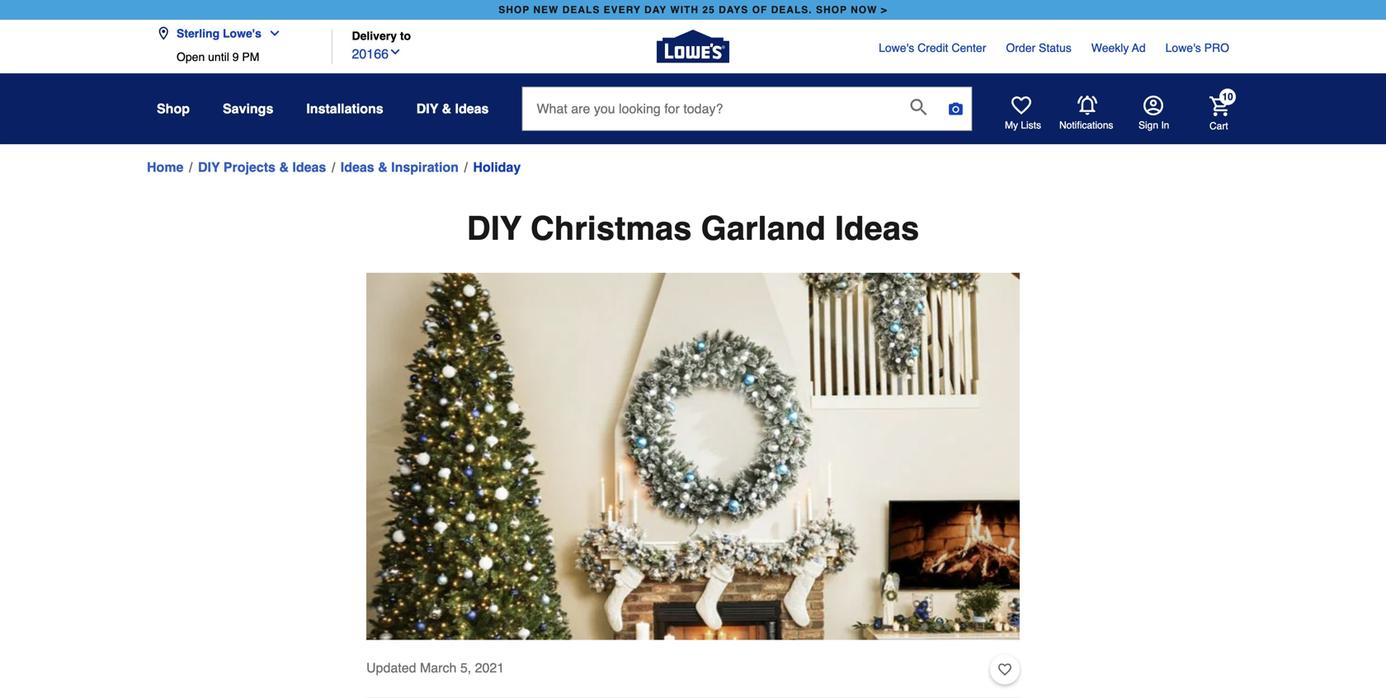 Task type: vqa. For each thing, say whether or not it's contained in the screenshot.
and inside the ® Accounts and all Lowe's Canada Credit Accounts. We reserve the right to discontinue or alter these terms at any time.
no



Task type: describe. For each thing, give the bounding box(es) containing it.
Search Query text field
[[523, 87, 897, 130]]

installations button
[[306, 94, 383, 124]]

in
[[1161, 120, 1169, 131]]

ideas & inspiration link
[[341, 158, 459, 177]]

order
[[1006, 41, 1036, 54]]

& for diy
[[442, 101, 451, 116]]

pm
[[242, 50, 259, 64]]

2021
[[475, 661, 504, 676]]

lowe's for lowe's pro
[[1166, 41, 1201, 54]]

lowe's for lowe's credit center
[[879, 41, 914, 54]]

with
[[670, 4, 699, 16]]

lowe's pro link
[[1166, 40, 1229, 56]]

deals
[[562, 4, 600, 16]]

weekly ad
[[1091, 41, 1146, 54]]

diy & ideas button
[[416, 94, 489, 124]]

garland
[[701, 210, 826, 248]]

of
[[752, 4, 768, 16]]

savings
[[223, 101, 273, 116]]

order status
[[1006, 41, 1072, 54]]

home
[[147, 160, 184, 175]]

lowe's pro
[[1166, 41, 1229, 54]]

projects
[[223, 160, 276, 175]]

inspiration
[[391, 160, 459, 175]]

a christmas tree, large wreath and stockings on the mantle. image
[[366, 273, 1020, 641]]

savings button
[[223, 94, 273, 124]]

holiday link
[[473, 158, 521, 177]]

>
[[881, 4, 888, 16]]

20166 button
[[352, 43, 402, 64]]

open
[[177, 50, 205, 64]]

shop
[[157, 101, 190, 116]]

1 shop from the left
[[499, 4, 530, 16]]

ideas inside button
[[455, 101, 489, 116]]

pro
[[1204, 41, 1229, 54]]

sign in
[[1139, 120, 1169, 131]]

lowe's inside sterling lowe's button
[[223, 27, 261, 40]]

delivery
[[352, 29, 397, 42]]

& for ideas
[[378, 160, 388, 175]]

credit
[[918, 41, 948, 54]]

installations
[[306, 101, 383, 116]]

now
[[851, 4, 877, 16]]

5,
[[460, 661, 471, 676]]

sterling lowe's button
[[157, 17, 288, 50]]

diy projects & ideas
[[198, 160, 326, 175]]

diy for diy projects & ideas
[[198, 160, 220, 175]]

my lists
[[1005, 120, 1041, 131]]

order status link
[[1006, 40, 1072, 56]]

weekly
[[1091, 41, 1129, 54]]

sign in button
[[1139, 96, 1169, 132]]

days
[[719, 4, 749, 16]]

diy projects & ideas link
[[198, 158, 326, 177]]

day
[[644, 4, 667, 16]]

sterling
[[177, 27, 220, 40]]

delivery to
[[352, 29, 411, 42]]



Task type: locate. For each thing, give the bounding box(es) containing it.
location image
[[157, 27, 170, 40]]

2 horizontal spatial diy
[[467, 210, 522, 248]]

diy inside button
[[416, 101, 438, 116]]

1 horizontal spatial &
[[378, 160, 388, 175]]

2 horizontal spatial lowe's
[[1166, 41, 1201, 54]]

2 vertical spatial diy
[[467, 210, 522, 248]]

shop left the now
[[816, 4, 847, 16]]

chevron down image inside sterling lowe's button
[[261, 27, 281, 40]]

diy
[[416, 101, 438, 116], [198, 160, 220, 175], [467, 210, 522, 248]]

& up the 'inspiration' at top left
[[442, 101, 451, 116]]

1 horizontal spatial diy
[[416, 101, 438, 116]]

camera image
[[948, 101, 964, 117]]

search image
[[910, 99, 927, 116]]

updated
[[366, 661, 416, 676]]

1 vertical spatial diy
[[198, 160, 220, 175]]

chevron down image inside 20166 button
[[389, 45, 402, 59]]

diy left projects
[[198, 160, 220, 175]]

shop button
[[157, 94, 190, 124]]

sign
[[1139, 120, 1158, 131]]

& inside button
[[442, 101, 451, 116]]

deals.
[[771, 4, 812, 16]]

my
[[1005, 120, 1018, 131]]

chevron down image
[[261, 27, 281, 40], [389, 45, 402, 59]]

0 horizontal spatial diy
[[198, 160, 220, 175]]

shop
[[499, 4, 530, 16], [816, 4, 847, 16]]

home link
[[147, 158, 184, 177]]

1 horizontal spatial chevron down image
[[389, 45, 402, 59]]

lowe's credit center link
[[879, 40, 986, 56]]

march
[[420, 661, 457, 676]]

lowe's home improvement lists image
[[1012, 96, 1031, 116]]

20166
[[352, 46, 389, 62]]

2 horizontal spatial &
[[442, 101, 451, 116]]

lowe's left pro
[[1166, 41, 1201, 54]]

my lists link
[[1005, 96, 1041, 132]]

lowe's inside lowe's credit center link
[[879, 41, 914, 54]]

diy up the 'inspiration' at top left
[[416, 101, 438, 116]]

25
[[702, 4, 715, 16]]

status
[[1039, 41, 1072, 54]]

shop new deals every day with 25 days of deals. shop now > link
[[495, 0, 891, 20]]

ideas & inspiration
[[341, 160, 459, 175]]

weekly ad link
[[1091, 40, 1146, 56]]

heart outline image
[[998, 661, 1012, 680]]

diy & ideas
[[416, 101, 489, 116]]

9
[[232, 50, 239, 64]]

diy for diy & ideas
[[416, 101, 438, 116]]

center
[[952, 41, 986, 54]]

&
[[442, 101, 451, 116], [279, 160, 289, 175], [378, 160, 388, 175]]

christmas
[[530, 210, 692, 248]]

10
[[1222, 91, 1233, 103]]

0 horizontal spatial chevron down image
[[261, 27, 281, 40]]

open until 9 pm
[[177, 50, 259, 64]]

0 horizontal spatial shop
[[499, 4, 530, 16]]

to
[[400, 29, 411, 42]]

ideas
[[455, 101, 489, 116], [292, 160, 326, 175], [341, 160, 374, 175], [835, 210, 919, 248]]

new
[[533, 4, 559, 16]]

sterling lowe's
[[177, 27, 261, 40]]

updated march 5, 2021
[[366, 661, 504, 676]]

ad
[[1132, 41, 1146, 54]]

& right projects
[[279, 160, 289, 175]]

0 horizontal spatial &
[[279, 160, 289, 175]]

1 horizontal spatial lowe's
[[879, 41, 914, 54]]

diy down holiday link
[[467, 210, 522, 248]]

0 horizontal spatial lowe's
[[223, 27, 261, 40]]

1 horizontal spatial shop
[[816, 4, 847, 16]]

diy christmas garland ideas
[[467, 210, 919, 248]]

& left the 'inspiration' at top left
[[378, 160, 388, 175]]

1 vertical spatial chevron down image
[[389, 45, 402, 59]]

cart
[[1210, 120, 1228, 132]]

every
[[604, 4, 641, 16]]

lowe's left credit
[[879, 41, 914, 54]]

notifications
[[1059, 120, 1113, 131]]

lowe's inside "lowe's pro" link
[[1166, 41, 1201, 54]]

lowe's home improvement logo image
[[657, 10, 729, 83]]

2 shop from the left
[[816, 4, 847, 16]]

holiday
[[473, 160, 521, 175]]

lowe's home improvement notification center image
[[1078, 96, 1097, 116]]

lowe's home improvement account image
[[1144, 96, 1163, 116]]

until
[[208, 50, 229, 64]]

lowe's
[[223, 27, 261, 40], [879, 41, 914, 54], [1166, 41, 1201, 54]]

shop new deals every day with 25 days of deals. shop now >
[[499, 4, 888, 16]]

diy for diy christmas garland ideas
[[467, 210, 522, 248]]

lists
[[1021, 120, 1041, 131]]

shop left new
[[499, 4, 530, 16]]

0 vertical spatial chevron down image
[[261, 27, 281, 40]]

None search field
[[522, 87, 972, 146]]

lowe's up 9
[[223, 27, 261, 40]]

lowe's credit center
[[879, 41, 986, 54]]

0 vertical spatial diy
[[416, 101, 438, 116]]

lowe's home improvement cart image
[[1210, 96, 1229, 116]]



